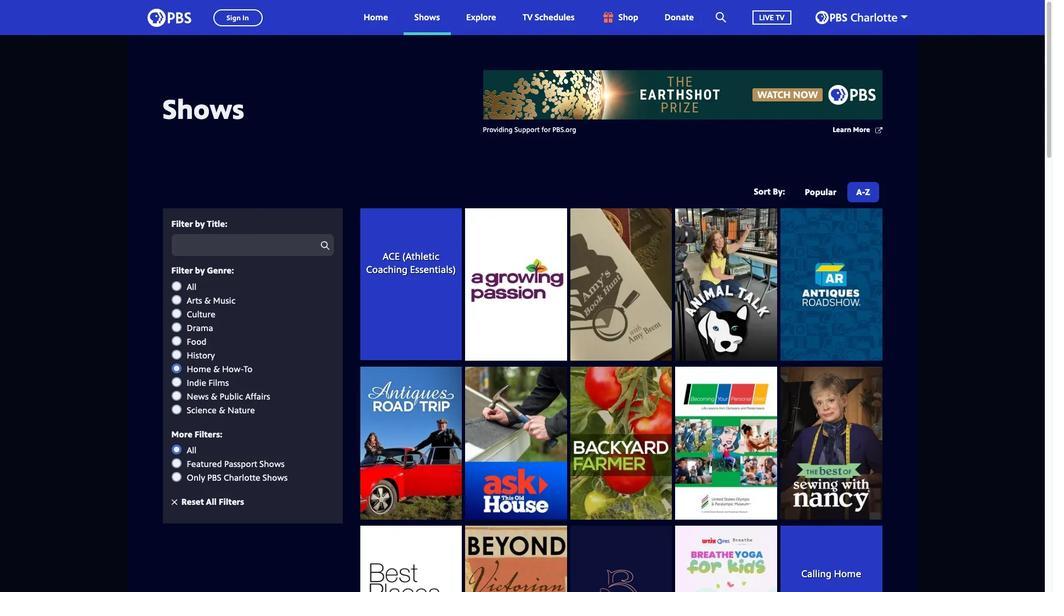 Task type: vqa. For each thing, say whether or not it's contained in the screenshot.
Arts
yes



Task type: describe. For each thing, give the bounding box(es) containing it.
nature
[[228, 404, 255, 416]]

by for genre:
[[195, 265, 205, 277]]

reset all filters button
[[171, 496, 244, 508]]

sort by: element
[[794, 182, 879, 205]]

antiques road trip image
[[360, 367, 462, 520]]

bloomtv image
[[570, 526, 672, 593]]

all inside more filters: all featured passport shows only pbs charlotte shows
[[187, 444, 197, 456]]

more filters: element
[[171, 444, 334, 484]]

learn
[[833, 125, 852, 134]]

learn more
[[833, 125, 870, 134]]

coaching
[[366, 263, 408, 276]]

science
[[187, 404, 217, 416]]

beyond victorian image
[[465, 526, 567, 593]]

history
[[187, 349, 215, 361]]

shop
[[619, 11, 639, 23]]

genre:
[[207, 265, 234, 277]]

public
[[220, 390, 243, 403]]

affairs
[[245, 390, 270, 403]]

& down public
[[219, 404, 225, 416]]

calling
[[802, 567, 832, 580]]

0 vertical spatial more
[[853, 125, 870, 134]]

indie
[[187, 377, 206, 389]]

shop link
[[590, 0, 650, 35]]

by:
[[773, 185, 785, 197]]

antiques roadshow image
[[781, 208, 883, 361]]

advertisement region
[[483, 70, 883, 120]]

calling home
[[802, 567, 862, 580]]

pbs
[[207, 472, 221, 484]]

home link
[[353, 0, 399, 35]]

z
[[865, 186, 870, 198]]

animal talk image
[[676, 208, 777, 361]]

essentials)
[[410, 263, 456, 276]]

breathe yoga for kids image
[[676, 526, 777, 593]]

explore link
[[455, 0, 507, 35]]

learn more link
[[833, 125, 883, 136]]

the best of sewing with nancy image
[[781, 367, 883, 520]]

& right arts
[[204, 294, 211, 307]]

ace (athletic coaching essentials)
[[366, 250, 456, 276]]

music
[[213, 294, 236, 307]]

title:
[[207, 218, 227, 230]]

filter for filter by title:
[[171, 218, 193, 230]]

& up films
[[213, 363, 220, 375]]

all inside filter by genre: all arts & music culture drama food history home & how-to indie films news & public affairs science & nature
[[187, 281, 197, 293]]

culture
[[187, 308, 216, 320]]

filter for filter by genre: all arts & music culture drama food history home & how-to indie films news & public affairs science & nature
[[171, 265, 193, 277]]

shows link
[[404, 0, 451, 35]]

providing
[[483, 125, 513, 134]]

ace
[[383, 250, 400, 263]]

food
[[187, 336, 207, 348]]

a-
[[857, 186, 865, 198]]



Task type: locate. For each thing, give the bounding box(es) containing it.
filter by genre: all arts & music culture drama food history home & how-to indie films news & public affairs science & nature
[[171, 265, 270, 416]]

home
[[364, 11, 388, 23], [187, 363, 211, 375], [834, 567, 862, 580]]

by inside filter by genre: all arts & music culture drama food history home & how-to indie films news & public affairs science & nature
[[195, 265, 205, 277]]

backyard farmer image
[[570, 367, 672, 520]]

more
[[853, 125, 870, 134], [171, 428, 193, 440]]

explore
[[466, 11, 496, 23]]

(athletic
[[402, 250, 439, 263]]

drama
[[187, 322, 213, 334]]

filter by title:
[[171, 218, 227, 230]]

home right calling
[[834, 567, 862, 580]]

live
[[759, 12, 774, 22]]

&
[[204, 294, 211, 307], [213, 363, 220, 375], [211, 390, 218, 403], [219, 404, 225, 416]]

& down films
[[211, 390, 218, 403]]

close image
[[171, 500, 177, 505]]

home left 'shows' link
[[364, 11, 388, 23]]

0 vertical spatial by
[[195, 218, 205, 230]]

1 filter from the top
[[171, 218, 193, 230]]

schedules
[[535, 11, 575, 23]]

more left filters:
[[171, 428, 193, 440]]

tv right "live"
[[776, 12, 785, 22]]

tv schedules link
[[512, 0, 586, 35]]

filters
[[219, 496, 244, 508]]

all up arts
[[187, 281, 197, 293]]

2 horizontal spatial home
[[834, 567, 862, 580]]

a growing passion image
[[465, 208, 567, 361]]

more right learn
[[853, 125, 870, 134]]

becoming your personal best image
[[676, 367, 777, 520]]

shows
[[415, 11, 440, 23], [163, 90, 244, 127], [260, 458, 285, 470], [263, 472, 288, 484]]

filters:
[[195, 428, 222, 440]]

news
[[187, 390, 209, 403]]

passport
[[224, 458, 257, 470]]

1 vertical spatial more
[[171, 428, 193, 440]]

live tv link
[[742, 0, 802, 35]]

by left title:
[[195, 218, 205, 230]]

pbs.org
[[553, 125, 577, 134]]

all inside button
[[206, 496, 217, 508]]

0 vertical spatial all
[[187, 281, 197, 293]]

to
[[244, 363, 253, 375]]

0 horizontal spatial home
[[187, 363, 211, 375]]

search image
[[716, 12, 727, 22]]

2 vertical spatial home
[[834, 567, 862, 580]]

all
[[187, 281, 197, 293], [187, 444, 197, 456], [206, 496, 217, 508]]

1 vertical spatial by
[[195, 265, 205, 277]]

pbs charlotte image
[[816, 11, 897, 24]]

charlotte
[[224, 472, 260, 484]]

filter inside filter by genre: all arts & music culture drama food history home & how-to indie films news & public affairs science & nature
[[171, 265, 193, 277]]

sort by:
[[754, 185, 785, 197]]

pbs image
[[147, 5, 191, 30]]

1 vertical spatial all
[[187, 444, 197, 456]]

0 vertical spatial filter
[[171, 218, 193, 230]]

for
[[542, 125, 551, 134]]

donate link
[[654, 0, 705, 35]]

arts
[[187, 294, 202, 307]]

1 vertical spatial home
[[187, 363, 211, 375]]

films
[[209, 377, 229, 389]]

2 filter from the top
[[171, 265, 193, 277]]

home inside filter by genre: all arts & music culture drama food history home & how-to indie films news & public affairs science & nature
[[187, 363, 211, 375]]

support
[[515, 125, 540, 134]]

1 horizontal spatial home
[[364, 11, 388, 23]]

1 horizontal spatial tv
[[776, 12, 785, 22]]

reset all filters
[[182, 496, 244, 508]]

1 horizontal spatial more
[[853, 125, 870, 134]]

featured
[[187, 458, 222, 470]]

2 by from the top
[[195, 265, 205, 277]]

by
[[195, 218, 205, 230], [195, 265, 205, 277]]

how-
[[222, 363, 244, 375]]

amy's book hunt image
[[570, 208, 672, 361]]

Filter by Title: text field
[[171, 234, 334, 256]]

more inside more filters: all featured passport shows only pbs charlotte shows
[[171, 428, 193, 440]]

0 vertical spatial home
[[364, 11, 388, 23]]

0 horizontal spatial tv
[[523, 11, 533, 23]]

all right reset
[[206, 496, 217, 508]]

filter up arts
[[171, 265, 193, 277]]

ask this old house image
[[465, 367, 567, 520]]

live tv
[[759, 12, 785, 22]]

best places to live image
[[360, 526, 462, 593]]

1 vertical spatial filter
[[171, 265, 193, 277]]

filter
[[171, 218, 193, 230], [171, 265, 193, 277]]

tv
[[523, 11, 533, 23], [776, 12, 785, 22]]

only
[[187, 472, 205, 484]]

0 horizontal spatial more
[[171, 428, 193, 440]]

home down the history
[[187, 363, 211, 375]]

by left genre:
[[195, 265, 205, 277]]

tv schedules
[[523, 11, 575, 23]]

more filters: all featured passport shows only pbs charlotte shows
[[171, 428, 288, 484]]

filter by genre: element
[[171, 281, 334, 416]]

sort
[[754, 185, 771, 197]]

tv left schedules
[[523, 11, 533, 23]]

1 by from the top
[[195, 218, 205, 230]]

all up the featured
[[187, 444, 197, 456]]

2 vertical spatial all
[[206, 496, 217, 508]]

a-z
[[857, 186, 870, 198]]

by for title:
[[195, 218, 205, 230]]

donate
[[665, 11, 694, 23]]

providing support for pbs.org
[[483, 125, 577, 134]]

popular
[[805, 186, 837, 198]]

reset
[[182, 496, 204, 508]]

filter left title:
[[171, 218, 193, 230]]



